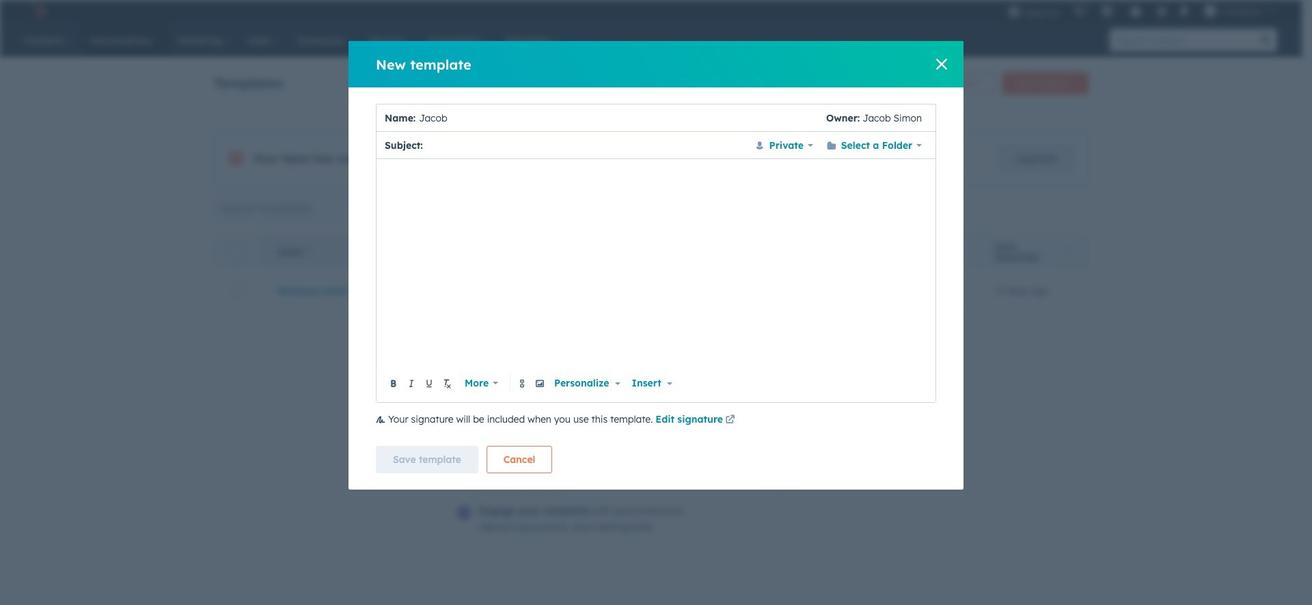 Task type: describe. For each thing, give the bounding box(es) containing it.
press to sort. image
[[1067, 247, 1072, 256]]

press to sort. element
[[1067, 247, 1072, 258]]

ascending sort. press to sort descending. image
[[307, 247, 312, 256]]

ascending sort. press to sort descending. element
[[307, 247, 312, 258]]

marketplaces image
[[1101, 6, 1114, 18]]

link opens in a new window image
[[726, 413, 735, 429]]



Task type: vqa. For each thing, say whether or not it's contained in the screenshot.
Ascending sort. Press to sort descending. element
yes



Task type: locate. For each thing, give the bounding box(es) containing it.
close image
[[937, 59, 948, 70]]

link opens in a new window image
[[726, 416, 735, 426]]

dialog
[[349, 41, 964, 490]]

banner
[[214, 68, 1089, 94]]

None text field
[[416, 104, 827, 132], [426, 137, 746, 153], [416, 104, 827, 132], [426, 137, 746, 153]]

jacob simon image
[[1205, 5, 1217, 17]]

None text field
[[386, 168, 928, 373]]

menu
[[1002, 0, 1286, 22]]

Search search field
[[214, 195, 380, 222]]

Search HubSpot search field
[[1110, 29, 1255, 52]]



